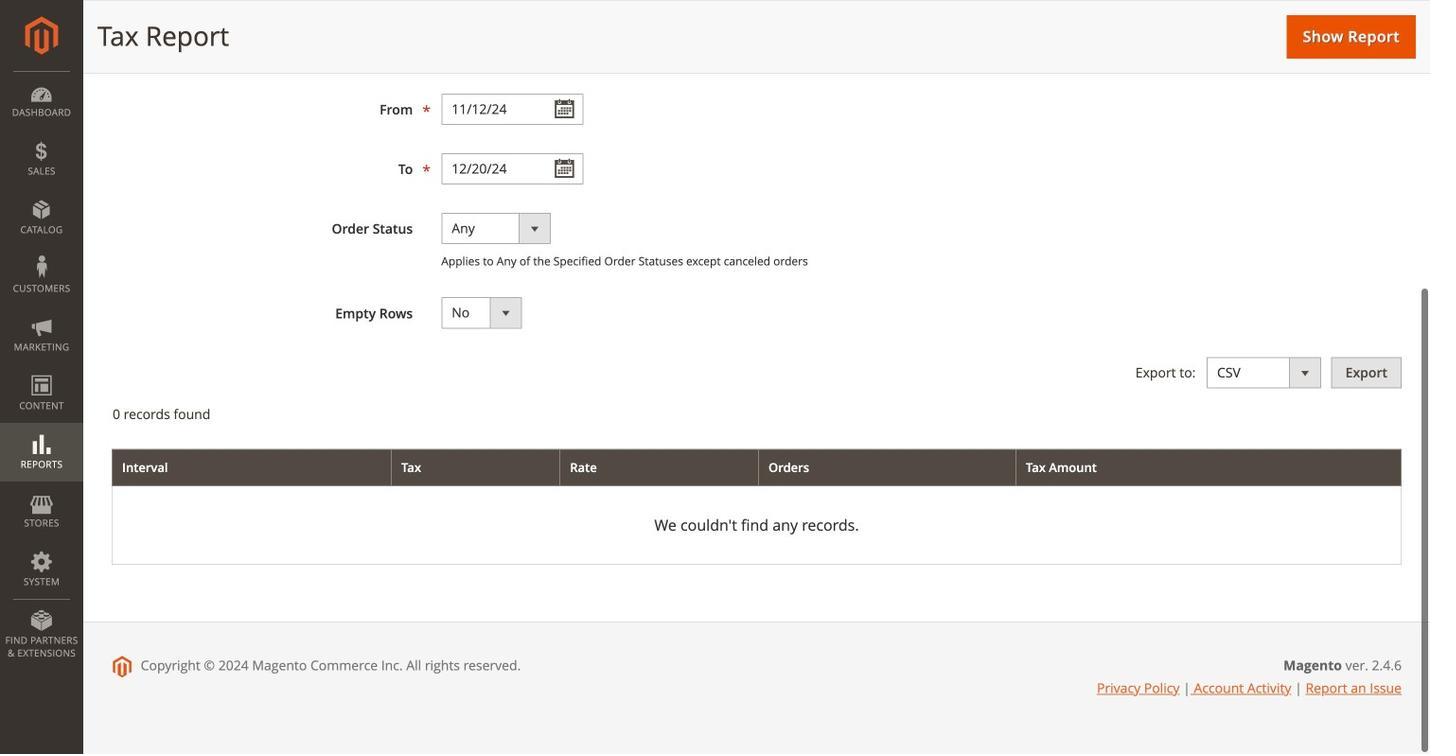 Task type: locate. For each thing, give the bounding box(es) containing it.
menu bar
[[0, 71, 83, 670]]

None text field
[[441, 94, 584, 125], [441, 153, 584, 185], [441, 94, 584, 125], [441, 153, 584, 185]]



Task type: describe. For each thing, give the bounding box(es) containing it.
magento admin panel image
[[25, 16, 58, 55]]



